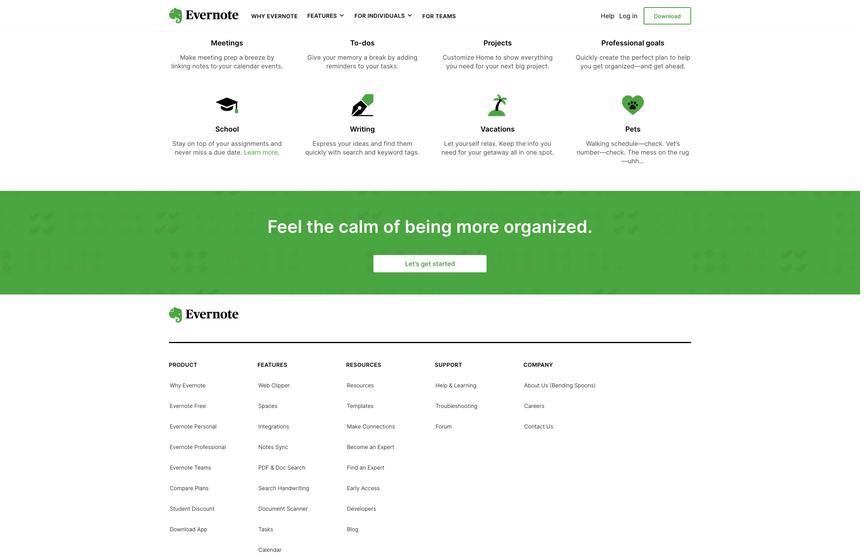 Task type: vqa. For each thing, say whether or not it's contained in the screenshot.


Task type: locate. For each thing, give the bounding box(es) containing it.
0 vertical spatial in
[[633, 12, 638, 20]]

started
[[433, 260, 455, 268]]

pen writing icon image
[[350, 93, 375, 118]]

1 vertical spatial why
[[170, 382, 181, 389]]

a right prep
[[239, 53, 243, 61]]

for individuals button
[[355, 12, 413, 20]]

the
[[621, 53, 631, 61], [516, 140, 526, 147], [668, 148, 678, 156], [307, 216, 335, 237]]

your up due
[[216, 140, 230, 147]]

home
[[476, 53, 494, 61]]

on inside walking schedule—check. vet's number—check. the mess on the rug —uhh...
[[659, 148, 666, 156]]

by inside give your memory a break by adding reminders to your tasks.
[[388, 53, 395, 61]]

features button
[[308, 12, 345, 20]]

1 vertical spatial us
[[547, 424, 554, 430]]

your inside the stay on top of your assignments and never miss a due date.
[[216, 140, 230, 147]]

1 horizontal spatial why evernote
[[251, 13, 298, 19]]

graduation hat icon image
[[215, 93, 240, 118]]

1 horizontal spatial you
[[541, 140, 552, 147]]

a for to-dos
[[364, 53, 368, 61]]

us right about
[[542, 382, 549, 389]]

about
[[525, 382, 540, 389]]

2 by from the left
[[388, 53, 395, 61]]

you up spot.
[[541, 140, 552, 147]]

evernote teams
[[170, 465, 211, 472]]

schedule—check.
[[612, 140, 665, 147]]

to up ahead.
[[670, 53, 676, 61]]

1 horizontal spatial help
[[601, 12, 615, 20]]

make inside make meeting prep a breeze by linking notes to your calendar events.
[[180, 53, 196, 61]]

1 vertical spatial more
[[457, 216, 500, 237]]

an right become
[[370, 444, 376, 451]]

your down yourself
[[469, 148, 482, 156]]

ahead.
[[666, 62, 686, 70]]

0 vertical spatial expert
[[378, 444, 395, 451]]

0 vertical spatial help
[[601, 12, 615, 20]]

feel the calm of being more organized.
[[268, 216, 593, 237]]

and
[[271, 140, 282, 147], [371, 140, 382, 147], [365, 148, 376, 156]]

1 vertical spatial professional
[[194, 444, 226, 451]]

to down memory
[[358, 62, 364, 70]]

of inside the stay on top of your assignments and never miss a due date.
[[209, 140, 215, 147]]

0 vertical spatial need
[[459, 62, 474, 70]]

1 vertical spatial on
[[659, 148, 666, 156]]

0 horizontal spatial why evernote link
[[170, 382, 206, 390]]

0 horizontal spatial by
[[267, 53, 275, 61]]

info
[[528, 140, 539, 147]]

you
[[447, 62, 457, 70], [581, 62, 592, 70], [541, 140, 552, 147]]

learn
[[244, 148, 261, 156]]

checkmark icon image
[[350, 6, 375, 32]]

a for meetings
[[239, 53, 243, 61]]

resources up 'templates' link
[[347, 382, 374, 389]]

help down support
[[436, 382, 448, 389]]

need down let
[[442, 148, 457, 156]]

next
[[501, 62, 514, 70]]

tasks
[[259, 527, 273, 533]]

your inside customize home to show everything you need for your next big project.
[[486, 62, 499, 70]]

1 vertical spatial why evernote
[[170, 382, 206, 389]]

search right doc
[[288, 465, 306, 472]]

0 vertical spatial download
[[655, 13, 681, 19]]

us inside about us (bending spoons) link
[[542, 382, 549, 389]]

0 horizontal spatial get
[[421, 260, 431, 268]]

you inside customize home to show everything you need for your next big project.
[[447, 62, 457, 70]]

0 vertical spatial of
[[209, 140, 215, 147]]

access
[[361, 485, 380, 492]]

why
[[251, 13, 266, 19], [170, 382, 181, 389]]

to inside make meeting prep a breeze by linking notes to your calendar events.
[[211, 62, 217, 70]]

pdf
[[259, 465, 269, 472]]

1 vertical spatial make
[[347, 424, 361, 430]]

crossair icon image
[[621, 6, 646, 32]]

professional
[[602, 39, 645, 47], [194, 444, 226, 451]]

stay on top of your assignments and never miss a due date.
[[172, 140, 282, 156]]

make up linking
[[180, 53, 196, 61]]

your up reminders in the top of the page
[[323, 53, 336, 61]]

0 vertical spatial why evernote
[[251, 13, 298, 19]]

help link
[[601, 12, 615, 20]]

0 vertical spatial resources
[[346, 362, 382, 369]]

to inside quickly create the perfect plan to help you get organized—and get ahead.
[[670, 53, 676, 61]]

expert down connections at the bottom left
[[378, 444, 395, 451]]

why for for teams
[[251, 13, 266, 19]]

download
[[655, 13, 681, 19], [170, 527, 196, 533]]

1 horizontal spatial an
[[370, 444, 376, 451]]

0 horizontal spatial make
[[180, 53, 196, 61]]

notes
[[192, 62, 209, 70]]

1 horizontal spatial make
[[347, 424, 361, 430]]

1 horizontal spatial professional
[[602, 39, 645, 47]]

clipper
[[272, 382, 290, 389]]

on
[[188, 140, 195, 147], [659, 148, 666, 156]]

1 horizontal spatial features
[[308, 12, 337, 19]]

0 horizontal spatial teams
[[194, 465, 211, 472]]

an for become
[[370, 444, 376, 451]]

get right let's
[[421, 260, 431, 268]]

us inside contact us link
[[547, 424, 554, 430]]

school
[[215, 125, 239, 134]]

0 vertical spatial features
[[308, 12, 337, 19]]

web
[[259, 382, 270, 389]]

the down vet's
[[668, 148, 678, 156]]

1 horizontal spatial search
[[288, 465, 306, 472]]

perfect
[[632, 53, 654, 61]]

on left top
[[188, 140, 195, 147]]

search down pdf
[[259, 485, 277, 492]]

2 horizontal spatial you
[[581, 62, 592, 70]]

1 vertical spatial &
[[271, 465, 274, 472]]

project.
[[527, 62, 550, 70]]

for for for individuals
[[355, 12, 366, 19]]

and down ideas
[[365, 148, 376, 156]]

1 vertical spatial help
[[436, 382, 448, 389]]

0 horizontal spatial for
[[459, 148, 467, 156]]

for
[[476, 62, 484, 70], [459, 148, 467, 156]]

0 vertical spatial teams
[[436, 13, 456, 19]]

.
[[278, 148, 280, 156]]

0 vertical spatial make
[[180, 53, 196, 61]]

0 horizontal spatial why
[[170, 382, 181, 389]]

assignments
[[231, 140, 269, 147]]

express
[[313, 140, 336, 147]]

teams for evernote teams
[[194, 465, 211, 472]]

1 vertical spatial search
[[259, 485, 277, 492]]

help left 'log'
[[601, 12, 615, 20]]

0 horizontal spatial in
[[519, 148, 525, 156]]

become an expert link
[[347, 443, 395, 451]]

resources
[[346, 362, 382, 369], [347, 382, 374, 389]]

1 horizontal spatial more
[[457, 216, 500, 237]]

1 horizontal spatial for
[[423, 13, 434, 19]]

web clipper link
[[259, 382, 290, 390]]

& for pdf
[[271, 465, 274, 472]]

0 horizontal spatial need
[[442, 148, 457, 156]]

an for find
[[360, 465, 366, 472]]

1 horizontal spatial download
[[655, 13, 681, 19]]

why evernote
[[251, 13, 298, 19], [170, 382, 206, 389]]

1 horizontal spatial of
[[383, 216, 401, 237]]

0 vertical spatial why
[[251, 13, 266, 19]]

1 horizontal spatial by
[[388, 53, 395, 61]]

1 vertical spatial expert
[[368, 465, 385, 472]]

notes sync
[[259, 444, 288, 451]]

2 horizontal spatial a
[[364, 53, 368, 61]]

for down yourself
[[459, 148, 467, 156]]

integrations
[[259, 424, 289, 430]]

due
[[214, 148, 225, 156]]

for down home
[[476, 62, 484, 70]]

about us (bending spoons) link
[[525, 382, 596, 390]]

1 vertical spatial evernote logo image
[[169, 308, 239, 323]]

0 vertical spatial more
[[263, 148, 278, 156]]

your down home
[[486, 62, 499, 70]]

1 horizontal spatial teams
[[436, 13, 456, 19]]

0 horizontal spatial an
[[360, 465, 366, 472]]

document
[[259, 506, 285, 513]]

download left app
[[170, 527, 196, 533]]

make connections link
[[347, 423, 395, 431]]

1 vertical spatial need
[[442, 148, 457, 156]]

let's get started link
[[374, 256, 487, 273]]

1 horizontal spatial a
[[239, 53, 243, 61]]

1 horizontal spatial &
[[449, 382, 453, 389]]

evernote for personal
[[170, 424, 193, 430]]

by up events.
[[267, 53, 275, 61]]

0 horizontal spatial download
[[170, 527, 196, 533]]

1 vertical spatial resources
[[347, 382, 374, 389]]

a inside make meeting prep a breeze by linking notes to your calendar events.
[[239, 53, 243, 61]]

professional down personal
[[194, 444, 226, 451]]

of right top
[[209, 140, 215, 147]]

create
[[600, 53, 619, 61]]

for individuals
[[355, 12, 405, 19]]

evernote professional
[[170, 444, 226, 451]]

by inside make meeting prep a breeze by linking notes to your calendar events.
[[267, 53, 275, 61]]

expert for become an expert
[[378, 444, 395, 451]]

& left doc
[[271, 465, 274, 472]]

us right contact
[[547, 424, 554, 430]]

an right find
[[360, 465, 366, 472]]

1 horizontal spatial for
[[476, 62, 484, 70]]

evernote logo image
[[169, 8, 239, 24], [169, 308, 239, 323]]

by
[[267, 53, 275, 61], [388, 53, 395, 61]]

0 horizontal spatial on
[[188, 140, 195, 147]]

dos
[[362, 39, 375, 47]]

0 vertical spatial us
[[542, 382, 549, 389]]

0 horizontal spatial you
[[447, 62, 457, 70]]

1 horizontal spatial need
[[459, 62, 474, 70]]

in right 'log'
[[633, 12, 638, 20]]

evernote inside 'link'
[[170, 403, 193, 410]]

the inside quickly create the perfect plan to help you get organized—and get ahead.
[[621, 53, 631, 61]]

1 evernote logo image from the top
[[169, 8, 239, 24]]

and up the .
[[271, 140, 282, 147]]

by up tasks.
[[388, 53, 395, 61]]

0 vertical spatial evernote logo image
[[169, 8, 239, 24]]

1 vertical spatial an
[[360, 465, 366, 472]]

0 vertical spatial why evernote link
[[251, 12, 298, 20]]

0 horizontal spatial &
[[271, 465, 274, 472]]

your
[[323, 53, 336, 61], [219, 62, 232, 70], [366, 62, 379, 70], [486, 62, 499, 70], [216, 140, 230, 147], [338, 140, 351, 147], [469, 148, 482, 156]]

keyword
[[378, 148, 403, 156]]

getaway
[[484, 148, 509, 156]]

0 horizontal spatial a
[[209, 148, 212, 156]]

need down customize
[[459, 62, 474, 70]]

resources up resources link
[[346, 362, 382, 369]]

0 horizontal spatial features
[[258, 362, 288, 369]]

why down product at the bottom left of page
[[170, 382, 181, 389]]

1 vertical spatial in
[[519, 148, 525, 156]]

1 horizontal spatial why evernote link
[[251, 12, 298, 20]]

to up next
[[496, 53, 502, 61]]

1 horizontal spatial why
[[251, 13, 266, 19]]

0 horizontal spatial for
[[355, 12, 366, 19]]

your up search at the left of page
[[338, 140, 351, 147]]

a left due
[[209, 148, 212, 156]]

0 vertical spatial &
[[449, 382, 453, 389]]

spoons)
[[575, 382, 596, 389]]

find an expert link
[[347, 464, 385, 472]]

the
[[628, 148, 640, 156]]

all
[[511, 148, 518, 156]]

0 horizontal spatial search
[[259, 485, 277, 492]]

to down meeting
[[211, 62, 217, 70]]

palm tree icon image
[[485, 93, 511, 118]]

calendar
[[259, 547, 282, 554]]

a left the "break"
[[364, 53, 368, 61]]

vet's
[[666, 140, 681, 147]]

why evernote for for
[[251, 13, 298, 19]]

prep
[[224, 53, 238, 61]]

evernote teams link
[[170, 464, 211, 472]]

of
[[209, 140, 215, 147], [383, 216, 401, 237]]

for for for teams
[[423, 13, 434, 19]]

0 vertical spatial for
[[476, 62, 484, 70]]

the inside walking schedule—check. vet's number—check. the mess on the rug —uhh...
[[668, 148, 678, 156]]

make up become
[[347, 424, 361, 430]]

expert down become an expert
[[368, 465, 385, 472]]

1 vertical spatial why evernote link
[[170, 382, 206, 390]]

careers link
[[525, 402, 545, 410]]

give
[[308, 53, 321, 61]]

the inside let yourself relax. keep the info you need for your getaway all in one spot.
[[516, 140, 526, 147]]

evernote for professional
[[170, 444, 193, 451]]

you inside quickly create the perfect plan to help you get organized—and get ahead.
[[581, 62, 592, 70]]

your down prep
[[219, 62, 232, 70]]

quickly
[[576, 53, 598, 61]]

professional up create
[[602, 39, 645, 47]]

get down create
[[594, 62, 603, 70]]

us
[[542, 382, 549, 389], [547, 424, 554, 430]]

1 by from the left
[[267, 53, 275, 61]]

your inside express your ideas and find them quickly with search and keyword tags.
[[338, 140, 351, 147]]

1 vertical spatial of
[[383, 216, 401, 237]]

calendar link
[[259, 546, 282, 554]]

1 vertical spatial for
[[459, 148, 467, 156]]

in right all
[[519, 148, 525, 156]]

you down quickly on the top of page
[[581, 62, 592, 70]]

you down customize
[[447, 62, 457, 70]]

developers
[[347, 506, 376, 513]]

the up organized—and on the top right of page
[[621, 53, 631, 61]]

everything
[[521, 53, 553, 61]]

0 horizontal spatial help
[[436, 382, 448, 389]]

1 vertical spatial teams
[[194, 465, 211, 472]]

features inside features button
[[308, 12, 337, 19]]

2 horizontal spatial get
[[654, 62, 664, 70]]

of right "calm"
[[383, 216, 401, 237]]

on right the mess on the top
[[659, 148, 666, 156]]

—uhh...
[[622, 157, 645, 165]]

rug
[[680, 148, 690, 156]]

templates
[[347, 403, 374, 410]]

0 horizontal spatial why evernote
[[170, 382, 206, 389]]

& left learning
[[449, 382, 453, 389]]

of for your
[[209, 140, 215, 147]]

troubleshooting link
[[436, 402, 478, 410]]

tags.
[[405, 148, 420, 156]]

& for help
[[449, 382, 453, 389]]

1 vertical spatial download
[[170, 527, 196, 533]]

log in link
[[620, 12, 638, 20]]

by for meetings
[[267, 53, 275, 61]]

a inside give your memory a break by adding reminders to your tasks.
[[364, 53, 368, 61]]

0 vertical spatial an
[[370, 444, 376, 451]]

1 horizontal spatial on
[[659, 148, 666, 156]]

0 vertical spatial search
[[288, 465, 306, 472]]

in inside let yourself relax. keep the info you need for your getaway all in one spot.
[[519, 148, 525, 156]]

learn more link
[[244, 148, 278, 156]]

quickly create the perfect plan to help you get organized—and get ahead.
[[576, 53, 691, 70]]

why right text bubbles icon
[[251, 13, 266, 19]]

for inside button
[[355, 12, 366, 19]]

get down plan
[[654, 62, 664, 70]]

0 vertical spatial on
[[188, 140, 195, 147]]

find
[[384, 140, 395, 147]]

the up all
[[516, 140, 526, 147]]

to inside customize home to show everything you need for your next big project.
[[496, 53, 502, 61]]

0 horizontal spatial of
[[209, 140, 215, 147]]

download up the goals
[[655, 13, 681, 19]]



Task type: describe. For each thing, give the bounding box(es) containing it.
us for about
[[542, 382, 549, 389]]

quickly
[[306, 148, 327, 156]]

help for help & learning
[[436, 382, 448, 389]]

meeting
[[198, 53, 222, 61]]

why evernote for evernote
[[170, 382, 206, 389]]

of for being
[[383, 216, 401, 237]]

notes
[[259, 444, 274, 451]]

find
[[347, 465, 358, 472]]

let yourself relax. keep the info you need for your getaway all in one spot.
[[442, 140, 554, 156]]

why for evernote professional
[[170, 382, 181, 389]]

compare plans
[[170, 485, 209, 492]]

individuals
[[368, 12, 405, 19]]

a inside the stay on top of your assignments and never miss a due date.
[[209, 148, 212, 156]]

student
[[170, 506, 190, 513]]

them
[[397, 140, 413, 147]]

by for to-dos
[[388, 53, 395, 61]]

0 horizontal spatial more
[[263, 148, 278, 156]]

ideas
[[353, 140, 369, 147]]

for inside let yourself relax. keep the info you need for your getaway all in one spot.
[[459, 148, 467, 156]]

1 vertical spatial features
[[258, 362, 288, 369]]

help
[[678, 53, 691, 61]]

customize
[[443, 53, 475, 61]]

about us (bending spoons)
[[525, 382, 596, 389]]

evernote free link
[[170, 402, 206, 410]]

evernote free
[[170, 403, 206, 410]]

1 horizontal spatial in
[[633, 12, 638, 20]]

to-
[[350, 39, 362, 47]]

never
[[175, 148, 192, 156]]

make meeting prep a breeze by linking notes to your calendar events.
[[171, 53, 283, 70]]

goals
[[646, 39, 665, 47]]

search handwriting
[[259, 485, 309, 492]]

you inside let yourself relax. keep the info you need for your getaway all in one spot.
[[541, 140, 552, 147]]

on inside the stay on top of your assignments and never miss a due date.
[[188, 140, 195, 147]]

let
[[444, 140, 454, 147]]

early
[[347, 485, 360, 492]]

forum link
[[436, 423, 452, 431]]

app
[[197, 527, 208, 533]]

top
[[197, 140, 207, 147]]

us for contact
[[547, 424, 554, 430]]

spot.
[[539, 148, 554, 156]]

compare
[[170, 485, 193, 492]]

become
[[347, 444, 368, 451]]

spaces
[[259, 403, 278, 410]]

your inside let yourself relax. keep the info you need for your getaway all in one spot.
[[469, 148, 482, 156]]

need inside let yourself relax. keep the info you need for your getaway all in one spot.
[[442, 148, 457, 156]]

careers
[[525, 403, 545, 410]]

personal
[[194, 424, 217, 430]]

make connections
[[347, 424, 395, 430]]

download for download
[[655, 13, 681, 19]]

keep
[[500, 140, 515, 147]]

learn more .
[[244, 148, 280, 156]]

make for connections
[[347, 424, 361, 430]]

big
[[516, 62, 525, 70]]

memory
[[338, 53, 362, 61]]

need inside customize home to show everything you need for your next big project.
[[459, 62, 474, 70]]

2 evernote logo image from the top
[[169, 308, 239, 323]]

student discount link
[[170, 505, 215, 513]]

download for download app
[[170, 527, 196, 533]]

support
[[435, 362, 463, 369]]

heart with pet paw icon image
[[621, 93, 646, 118]]

breeze
[[245, 53, 265, 61]]

show
[[504, 53, 520, 61]]

evernote for teams
[[170, 465, 193, 472]]

download app
[[170, 527, 208, 533]]

document scanner
[[259, 506, 308, 513]]

find an expert
[[347, 465, 385, 472]]

contact us link
[[525, 423, 554, 431]]

make for meeting
[[180, 53, 196, 61]]

text bubbles icon image
[[215, 6, 240, 32]]

0 horizontal spatial professional
[[194, 444, 226, 451]]

one
[[526, 148, 538, 156]]

pdf & doc search
[[259, 465, 306, 472]]

0 vertical spatial professional
[[602, 39, 645, 47]]

discount
[[192, 506, 215, 513]]

log
[[620, 12, 631, 20]]

contact
[[525, 424, 545, 430]]

download link
[[644, 7, 692, 25]]

sync
[[276, 444, 288, 451]]

for teams link
[[423, 12, 456, 20]]

yourself
[[456, 140, 480, 147]]

let's get started
[[405, 260, 455, 268]]

contact us
[[525, 424, 554, 430]]

and inside the stay on top of your assignments and never miss a due date.
[[271, 140, 282, 147]]

download app link
[[170, 526, 208, 534]]

get inside let's get started link
[[421, 260, 431, 268]]

why evernote link for for
[[251, 12, 298, 20]]

number—check.
[[577, 148, 626, 156]]

help for help
[[601, 12, 615, 20]]

expert for find an expert
[[368, 465, 385, 472]]

evernote professional link
[[170, 443, 226, 451]]

plan
[[656, 53, 669, 61]]

mess
[[641, 148, 657, 156]]

to inside give your memory a break by adding reminders to your tasks.
[[358, 62, 364, 70]]

for inside customize home to show everything you need for your next big project.
[[476, 62, 484, 70]]

blog link
[[347, 526, 359, 534]]

why evernote link for evernote
[[170, 382, 206, 390]]

1 horizontal spatial get
[[594, 62, 603, 70]]

connecting dots icon image
[[485, 6, 511, 32]]

product
[[169, 362, 198, 369]]

your inside make meeting prep a breeze by linking notes to your calendar events.
[[219, 62, 232, 70]]

tasks.
[[381, 62, 399, 70]]

developers link
[[347, 505, 376, 513]]

the right feel
[[307, 216, 335, 237]]

spaces link
[[259, 402, 278, 410]]

teams for for teams
[[436, 13, 456, 19]]

student discount
[[170, 506, 215, 513]]

learning
[[454, 382, 477, 389]]

walking
[[586, 140, 610, 147]]

search
[[343, 148, 363, 156]]

evernote for free
[[170, 403, 193, 410]]

miss
[[193, 148, 207, 156]]

writing
[[350, 125, 375, 134]]

your down the "break"
[[366, 62, 379, 70]]

connections
[[363, 424, 395, 430]]

evernote personal
[[170, 424, 217, 430]]

and left find
[[371, 140, 382, 147]]

calm
[[339, 216, 379, 237]]

events.
[[261, 62, 283, 70]]

early access link
[[347, 485, 380, 492]]



